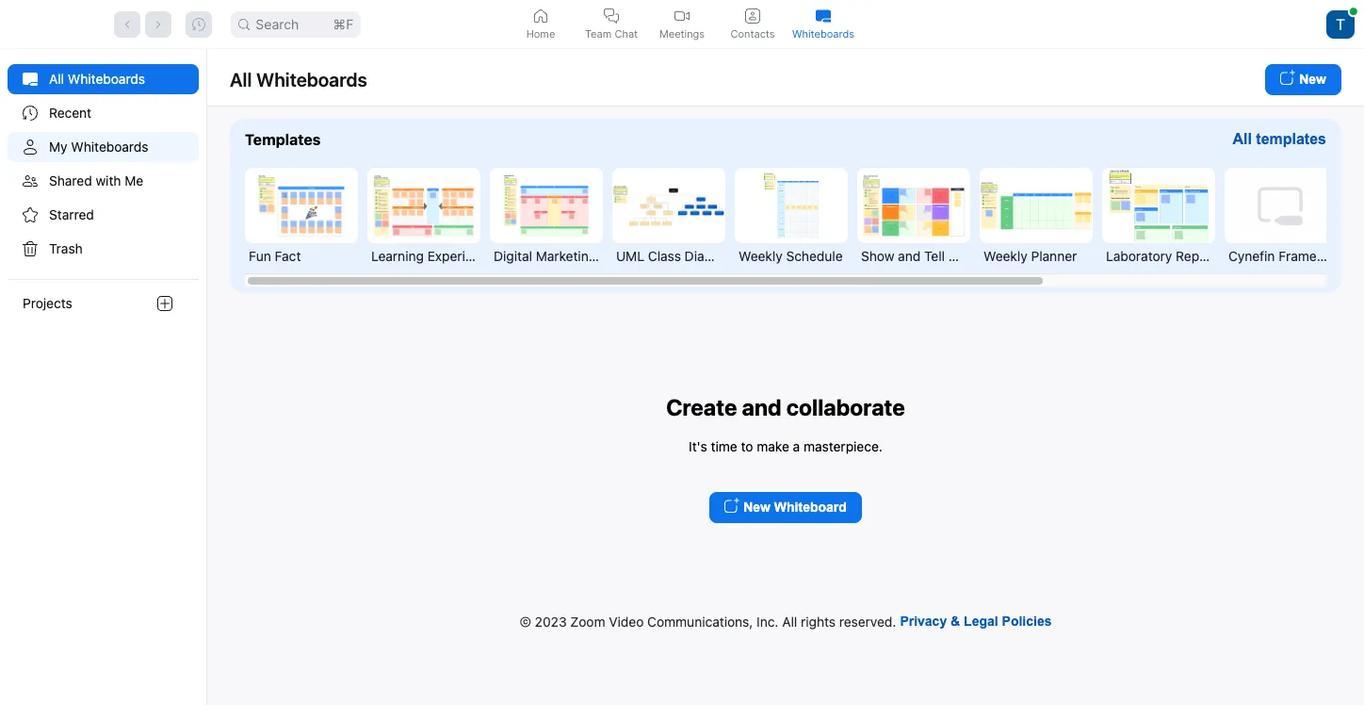 Task type: vqa. For each thing, say whether or not it's contained in the screenshot.
Edit user photo
no



Task type: describe. For each thing, give the bounding box(es) containing it.
home
[[527, 27, 556, 40]]

team chat
[[585, 27, 638, 40]]

team chat image
[[604, 8, 619, 23]]

tab list containing home
[[506, 0, 859, 48]]

meetings
[[660, 27, 705, 40]]

search
[[256, 16, 299, 32]]

team chat image
[[604, 8, 619, 23]]

home button
[[506, 0, 576, 48]]

magnifier image
[[239, 18, 250, 30]]

avatar image
[[1327, 10, 1356, 38]]

contacts
[[731, 27, 775, 40]]

chat
[[615, 27, 638, 40]]

whiteboard small image
[[816, 8, 831, 23]]

meetings button
[[647, 0, 718, 48]]

team
[[585, 27, 612, 40]]

whiteboard small image
[[816, 8, 831, 23]]



Task type: locate. For each thing, give the bounding box(es) containing it.
whiteboards button
[[789, 0, 859, 48]]

tab list
[[506, 0, 859, 48]]

video on image
[[675, 8, 690, 23], [675, 8, 690, 23]]

⌘f
[[333, 16, 354, 32]]

home small image
[[534, 8, 549, 23]]

home small image
[[534, 8, 549, 23]]

contacts button
[[718, 0, 789, 48]]

online image
[[1351, 7, 1358, 15]]

profile contact image
[[746, 8, 761, 23], [746, 8, 761, 23]]

team chat button
[[576, 0, 647, 48]]

online image
[[1351, 7, 1358, 15]]

magnifier image
[[239, 18, 250, 30]]

whiteboards
[[793, 27, 855, 40]]



